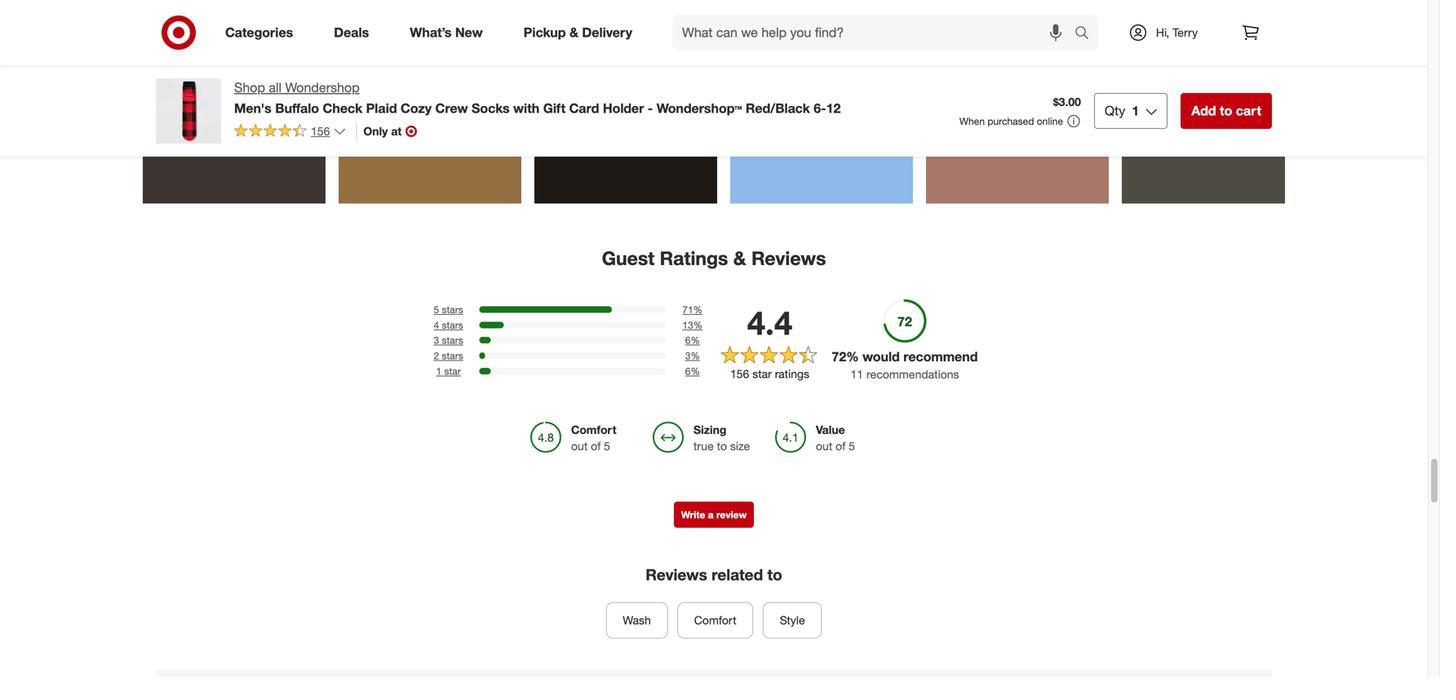 Task type: describe. For each thing, give the bounding box(es) containing it.
buffalo
[[275, 100, 319, 116]]

would
[[863, 349, 900, 365]]

hi,
[[1156, 25, 1170, 40]]

crew
[[435, 100, 468, 116]]

add
[[1192, 103, 1216, 119]]

What can we help you find? suggestions appear below search field
[[672, 15, 1079, 51]]

review
[[717, 509, 747, 521]]

cozy
[[401, 100, 432, 116]]

what's new link
[[396, 15, 503, 51]]

1 star
[[436, 365, 461, 377]]

out for value out of 5
[[816, 439, 833, 453]]

% for 2 stars
[[691, 350, 700, 362]]

71
[[683, 304, 694, 316]]

online
[[1037, 115, 1063, 127]]

purchased
[[988, 115, 1034, 127]]

$3.00
[[1053, 95, 1081, 109]]

72
[[832, 349, 847, 365]]

only
[[363, 124, 388, 138]]

reviews related to
[[646, 565, 782, 584]]

wondershop™
[[657, 100, 742, 116]]

6 for stars
[[685, 334, 691, 347]]

guest
[[602, 247, 655, 270]]

% for 3 stars
[[691, 334, 700, 347]]

to for sizing true to size
[[717, 439, 727, 453]]

at
[[391, 124, 402, 138]]

comfort
[[571, 423, 617, 437]]

categories
[[225, 25, 293, 40]]

to for reviews related to
[[768, 565, 782, 584]]

11
[[851, 367, 863, 381]]

out for comfort out of 5
[[571, 439, 588, 453]]

stars for 5 stars
[[442, 304, 463, 316]]

qty 1
[[1105, 103, 1139, 119]]

5 for value out of 5
[[849, 439, 855, 453]]

5 for comfort out of 5
[[604, 439, 610, 453]]

3 for 3 %
[[685, 350, 691, 362]]

0 vertical spatial &
[[570, 25, 579, 40]]

sizing
[[694, 423, 727, 437]]

shop all wondershop men's buffalo check plaid cozy crew socks with gift card holder - wondershop™ red/black 6-12
[[234, 80, 841, 116]]

71 %
[[683, 304, 703, 316]]

recommendations
[[867, 367, 959, 381]]

3 stars
[[434, 334, 463, 347]]

gift
[[543, 100, 566, 116]]

true
[[694, 439, 714, 453]]

to inside button
[[1220, 103, 1233, 119]]

6-
[[814, 100, 826, 116]]

comfort button
[[678, 603, 753, 639]]

72 % would recommend 11 recommendations
[[832, 349, 978, 381]]

value
[[816, 423, 845, 437]]

check
[[323, 100, 362, 116]]

of for comfort
[[591, 439, 601, 453]]

12
[[826, 100, 841, 116]]

holder
[[603, 100, 644, 116]]

when
[[960, 115, 985, 127]]

size
[[730, 439, 750, 453]]

pickup
[[524, 25, 566, 40]]

6 % for star
[[685, 365, 700, 377]]

stars for 2 stars
[[442, 350, 463, 362]]

ratings
[[660, 247, 728, 270]]

all
[[269, 80, 282, 95]]

6 % for stars
[[685, 334, 700, 347]]

0 horizontal spatial 5
[[434, 304, 439, 316]]

2
[[434, 350, 439, 362]]

card
[[569, 100, 599, 116]]

a
[[708, 509, 714, 521]]

% for 4 stars
[[694, 319, 703, 331]]

wondershop
[[285, 80, 360, 95]]

wash
[[623, 613, 651, 628]]

qty
[[1105, 103, 1126, 119]]

stars for 3 stars
[[442, 334, 463, 347]]

style
[[780, 613, 805, 628]]

star for 1
[[444, 365, 461, 377]]

4 stars
[[434, 319, 463, 331]]

156 for 156 star ratings
[[730, 367, 749, 381]]

write a review button
[[674, 502, 754, 528]]

add to cart
[[1192, 103, 1262, 119]]

ratings
[[775, 367, 810, 381]]

comfort
[[694, 613, 737, 628]]

sizing true to size
[[694, 423, 750, 453]]

write a review
[[681, 509, 747, 521]]

4.4
[[747, 303, 793, 343]]



Task type: vqa. For each thing, say whether or not it's contained in the screenshot.
bottom the 3
yes



Task type: locate. For each thing, give the bounding box(es) containing it.
1 horizontal spatial &
[[734, 247, 746, 270]]

1 horizontal spatial star
[[753, 367, 772, 381]]

deals
[[334, 25, 369, 40]]

of for value
[[836, 439, 846, 453]]

deals link
[[320, 15, 389, 51]]

only at
[[363, 124, 402, 138]]

% for 5 stars
[[694, 304, 703, 316]]

1 vertical spatial 1
[[436, 365, 442, 377]]

to inside the sizing true to size
[[717, 439, 727, 453]]

cart
[[1236, 103, 1262, 119]]

1 vertical spatial &
[[734, 247, 746, 270]]

reviews up 4.4
[[752, 247, 826, 270]]

156 left ratings
[[730, 367, 749, 381]]

of down value
[[836, 439, 846, 453]]

1 out from the left
[[571, 439, 588, 453]]

hi, terry
[[1156, 25, 1198, 40]]

1 6 from the top
[[685, 334, 691, 347]]

star down 2 stars
[[444, 365, 461, 377]]

1 vertical spatial 156
[[730, 367, 749, 381]]

& right the ratings
[[734, 247, 746, 270]]

reviews
[[752, 247, 826, 270], [646, 565, 707, 584]]

1 vertical spatial 6 %
[[685, 365, 700, 377]]

& right pickup
[[570, 25, 579, 40]]

search
[[1067, 26, 1107, 42]]

-
[[648, 100, 653, 116]]

1 vertical spatial 6
[[685, 365, 691, 377]]

star for 156
[[753, 367, 772, 381]]

stars up the 3 stars at the left of page
[[442, 319, 463, 331]]

men's
[[234, 100, 272, 116]]

to
[[1220, 103, 1233, 119], [717, 439, 727, 453], [768, 565, 782, 584]]

5 stars
[[434, 304, 463, 316]]

0 vertical spatial to
[[1220, 103, 1233, 119]]

3 %
[[685, 350, 700, 362]]

1 right qty
[[1132, 103, 1139, 119]]

2 vertical spatial to
[[768, 565, 782, 584]]

0 horizontal spatial of
[[591, 439, 601, 453]]

2 6 from the top
[[685, 365, 691, 377]]

pickup & delivery link
[[510, 15, 653, 51]]

6 %
[[685, 334, 700, 347], [685, 365, 700, 377]]

1 of from the left
[[591, 439, 601, 453]]

0 vertical spatial 156
[[311, 124, 330, 138]]

3 up the 2
[[434, 334, 439, 347]]

5 down comfort at the bottom left
[[604, 439, 610, 453]]

shop
[[234, 80, 265, 95]]

out down value
[[816, 439, 833, 453]]

1
[[1132, 103, 1139, 119], [436, 365, 442, 377]]

6 % down 3 %
[[685, 365, 700, 377]]

of inside value out of 5
[[836, 439, 846, 453]]

search button
[[1067, 15, 1107, 54]]

guest ratings & reviews
[[602, 247, 826, 270]]

socks
[[472, 100, 510, 116]]

with
[[513, 100, 540, 116]]

stars up 4 stars
[[442, 304, 463, 316]]

1 horizontal spatial to
[[768, 565, 782, 584]]

categories link
[[211, 15, 314, 51]]

0 vertical spatial 6 %
[[685, 334, 700, 347]]

terry
[[1173, 25, 1198, 40]]

out inside value out of 5
[[816, 439, 833, 453]]

stars down 4 stars
[[442, 334, 463, 347]]

5 down 11
[[849, 439, 855, 453]]

3
[[434, 334, 439, 347], [685, 350, 691, 362]]

1 down the 2
[[436, 365, 442, 377]]

pickup & delivery
[[524, 25, 633, 40]]

6 for star
[[685, 365, 691, 377]]

5 inside value out of 5
[[849, 439, 855, 453]]

value out of 5
[[816, 423, 855, 453]]

2 6 % from the top
[[685, 365, 700, 377]]

of inside comfort out of 5
[[591, 439, 601, 453]]

2 out from the left
[[816, 439, 833, 453]]

stars
[[442, 304, 463, 316], [442, 319, 463, 331], [442, 334, 463, 347], [442, 350, 463, 362]]

star left ratings
[[753, 367, 772, 381]]

2 of from the left
[[836, 439, 846, 453]]

of down comfort at the bottom left
[[591, 439, 601, 453]]

0 vertical spatial 3
[[434, 334, 439, 347]]

new
[[455, 25, 483, 40]]

0 vertical spatial reviews
[[752, 247, 826, 270]]

6 % down 13 %
[[685, 334, 700, 347]]

image of men's buffalo check plaid cozy crew socks with gift card holder - wondershop™ red/black 6-12 image
[[156, 78, 221, 144]]

delivery
[[582, 25, 633, 40]]

related
[[712, 565, 763, 584]]

13
[[683, 319, 694, 331]]

0 horizontal spatial 156
[[311, 124, 330, 138]]

1 horizontal spatial 1
[[1132, 103, 1139, 119]]

what's new
[[410, 25, 483, 40]]

to right add
[[1220, 103, 1233, 119]]

156 for 156
[[311, 124, 330, 138]]

2 stars from the top
[[442, 319, 463, 331]]

0 vertical spatial 1
[[1132, 103, 1139, 119]]

out
[[571, 439, 588, 453], [816, 439, 833, 453]]

3 down 13
[[685, 350, 691, 362]]

1 horizontal spatial out
[[816, 439, 833, 453]]

% for 1 star
[[691, 365, 700, 377]]

star
[[444, 365, 461, 377], [753, 367, 772, 381]]

1 vertical spatial reviews
[[646, 565, 707, 584]]

0 horizontal spatial to
[[717, 439, 727, 453]]

2 horizontal spatial to
[[1220, 103, 1233, 119]]

reviews up comfort
[[646, 565, 707, 584]]

0 horizontal spatial 1
[[436, 365, 442, 377]]

write
[[681, 509, 705, 521]]

stars up 1 star
[[442, 350, 463, 362]]

13 %
[[683, 319, 703, 331]]

0 vertical spatial 6
[[685, 334, 691, 347]]

out inside comfort out of 5
[[571, 439, 588, 453]]

0 horizontal spatial star
[[444, 365, 461, 377]]

1 horizontal spatial 5
[[604, 439, 610, 453]]

1 6 % from the top
[[685, 334, 700, 347]]

of
[[591, 439, 601, 453], [836, 439, 846, 453]]

0 horizontal spatial out
[[571, 439, 588, 453]]

1 horizontal spatial reviews
[[752, 247, 826, 270]]

plaid
[[366, 100, 397, 116]]

5 up 4
[[434, 304, 439, 316]]

red/black
[[746, 100, 810, 116]]

% inside 72 % would recommend 11 recommendations
[[847, 349, 859, 365]]

stars for 4 stars
[[442, 319, 463, 331]]

%
[[694, 304, 703, 316], [694, 319, 703, 331], [691, 334, 700, 347], [847, 349, 859, 365], [691, 350, 700, 362], [691, 365, 700, 377]]

156 star ratings
[[730, 367, 810, 381]]

0 horizontal spatial &
[[570, 25, 579, 40]]

2 stars
[[434, 350, 463, 362]]

2 horizontal spatial 5
[[849, 439, 855, 453]]

156 link
[[234, 123, 346, 142]]

to right related
[[768, 565, 782, 584]]

0 horizontal spatial reviews
[[646, 565, 707, 584]]

wash button
[[606, 603, 668, 639]]

1 vertical spatial to
[[717, 439, 727, 453]]

style button
[[763, 603, 822, 639]]

what's
[[410, 25, 452, 40]]

3 for 3 stars
[[434, 334, 439, 347]]

1 horizontal spatial 156
[[730, 367, 749, 381]]

4
[[434, 319, 439, 331]]

156 down check
[[311, 124, 330, 138]]

1 vertical spatial 3
[[685, 350, 691, 362]]

0 horizontal spatial 3
[[434, 334, 439, 347]]

add to cart button
[[1181, 93, 1272, 129]]

when purchased online
[[960, 115, 1063, 127]]

156
[[311, 124, 330, 138], [730, 367, 749, 381]]

recommend
[[904, 349, 978, 365]]

out down comfort at the bottom left
[[571, 439, 588, 453]]

5
[[434, 304, 439, 316], [604, 439, 610, 453], [849, 439, 855, 453]]

comfort out of 5
[[571, 423, 617, 453]]

4 stars from the top
[[442, 350, 463, 362]]

1 horizontal spatial 3
[[685, 350, 691, 362]]

&
[[570, 25, 579, 40], [734, 247, 746, 270]]

5 inside comfort out of 5
[[604, 439, 610, 453]]

1 horizontal spatial of
[[836, 439, 846, 453]]

6 down 3 %
[[685, 365, 691, 377]]

to left size
[[717, 439, 727, 453]]

1 stars from the top
[[442, 304, 463, 316]]

6 down 13
[[685, 334, 691, 347]]

3 stars from the top
[[442, 334, 463, 347]]



